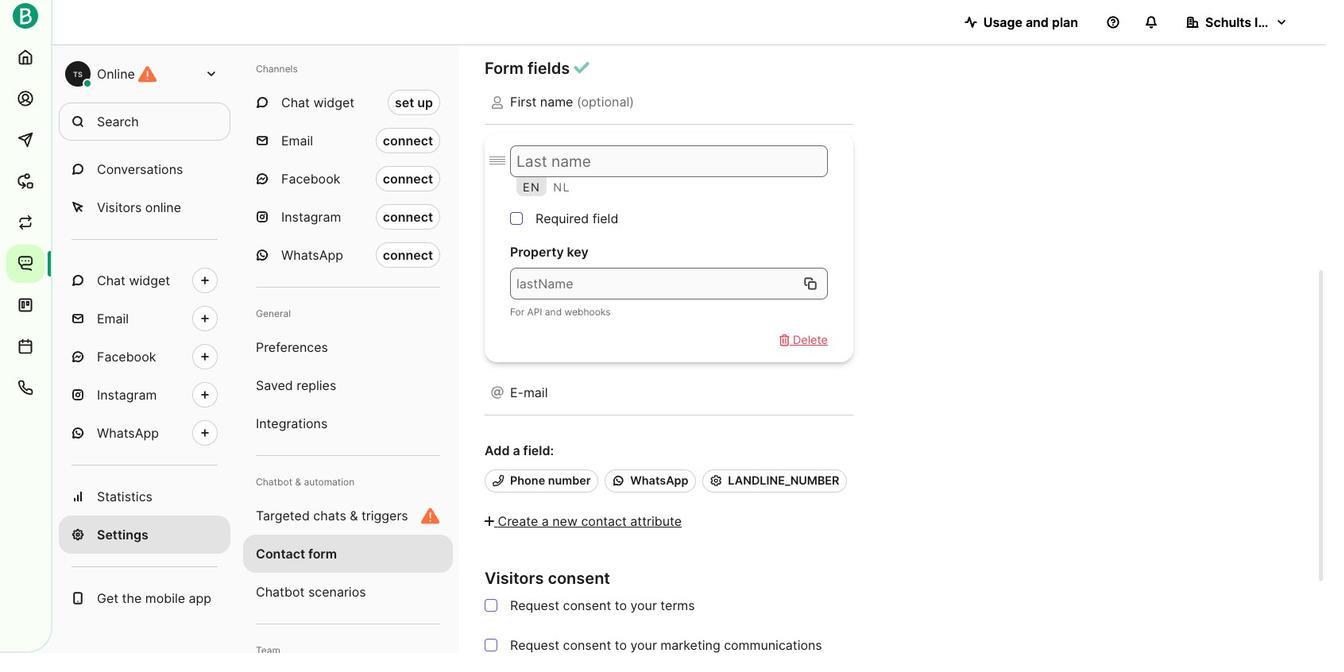 Task type: locate. For each thing, give the bounding box(es) containing it.
1 connect from the top
[[383, 133, 433, 149]]

0 vertical spatial chat
[[281, 95, 310, 110]]

1 horizontal spatial and
[[1026, 14, 1049, 30]]

1 vertical spatial email
[[97, 311, 129, 327]]

visitors down conversations
[[97, 199, 142, 215]]

and left plan
[[1026, 14, 1049, 30]]

chatbot scenarios
[[256, 584, 366, 600]]

widget left set
[[313, 95, 355, 110]]

consent down visitors consent on the left bottom
[[563, 597, 611, 613]]

mobile
[[145, 591, 185, 606]]

field right required
[[593, 211, 619, 227]]

&
[[295, 476, 301, 488], [350, 508, 358, 524]]

attribute
[[631, 513, 682, 529]]

whatsapp up attribute
[[631, 474, 689, 488]]

whatsapp down instagram link
[[97, 425, 159, 441]]

1 vertical spatial chatbot
[[256, 584, 305, 600]]

2 vertical spatial consent
[[563, 637, 611, 653]]

contact
[[581, 513, 627, 529]]

2 your from the top
[[631, 637, 657, 653]]

to for marketing
[[615, 637, 627, 653]]

& right chats
[[350, 508, 358, 524]]

add
[[485, 442, 510, 458]]

& left automation at the bottom left of page
[[295, 476, 301, 488]]

4 connect from the top
[[383, 247, 433, 263]]

0 horizontal spatial chat
[[97, 273, 126, 289]]

delete button
[[780, 332, 828, 349]]

1 horizontal spatial visitors
[[485, 569, 544, 588]]

nl button
[[547, 178, 577, 197]]

email up facebook link
[[97, 311, 129, 327]]

0 horizontal spatial field
[[523, 442, 550, 458]]

chatbot up "targeted"
[[256, 476, 293, 488]]

required
[[536, 211, 589, 227]]

0 horizontal spatial chat widget
[[97, 273, 170, 289]]

create a new contact attribute link
[[485, 513, 682, 529]]

1 vertical spatial and
[[545, 306, 562, 318]]

consent down request consent to your terms
[[563, 637, 611, 653]]

to left terms on the bottom of page
[[615, 597, 627, 613]]

1 request from the top
[[510, 597, 560, 613]]

phone number
[[510, 474, 591, 488]]

2 vertical spatial whatsapp
[[631, 474, 689, 488]]

request
[[510, 597, 560, 613], [510, 637, 560, 653]]

and right api
[[545, 306, 562, 318]]

1 vertical spatial whatsapp
[[97, 425, 159, 441]]

your left terms on the bottom of page
[[631, 597, 657, 613]]

1 vertical spatial widget
[[129, 273, 170, 289]]

phone
[[510, 474, 545, 488]]

required field
[[536, 211, 619, 227]]

webhooks
[[565, 306, 611, 318]]

2 request from the top
[[510, 637, 560, 653]]

1 horizontal spatial widget
[[313, 95, 355, 110]]

the
[[122, 591, 142, 606]]

consent up request consent to your terms
[[548, 569, 610, 588]]

1 your from the top
[[631, 597, 657, 613]]

1 vertical spatial visitors
[[485, 569, 544, 588]]

to
[[615, 597, 627, 613], [615, 637, 627, 653]]

1 horizontal spatial chat widget
[[281, 95, 355, 110]]

a for create
[[542, 513, 549, 529]]

delete
[[793, 333, 828, 347]]

connect for email
[[383, 133, 433, 149]]

0 horizontal spatial widget
[[129, 273, 170, 289]]

& inside 'link'
[[350, 508, 358, 524]]

usage
[[984, 14, 1023, 30]]

widget up email 'link'
[[129, 273, 170, 289]]

0 horizontal spatial email
[[97, 311, 129, 327]]

online
[[97, 66, 135, 82]]

to down request consent to your terms
[[615, 637, 627, 653]]

plan
[[1052, 14, 1079, 30]]

create a new contact attribute
[[498, 513, 682, 529]]

)
[[630, 94, 634, 110]]

whatsapp
[[281, 247, 343, 263], [97, 425, 159, 441], [631, 474, 689, 488]]

consent for request consent to your marketing communications
[[563, 637, 611, 653]]

statistics link
[[59, 478, 230, 516]]

1 vertical spatial a
[[542, 513, 549, 529]]

1 vertical spatial your
[[631, 637, 657, 653]]

0 horizontal spatial instagram
[[97, 387, 157, 403]]

search link
[[59, 103, 230, 141]]

get
[[97, 591, 118, 606]]

1 vertical spatial request
[[510, 637, 560, 653]]

chatbot down contact
[[256, 584, 305, 600]]

1 horizontal spatial facebook
[[281, 171, 340, 187]]

visitors down create
[[485, 569, 544, 588]]

2 to from the top
[[615, 637, 627, 653]]

1 vertical spatial consent
[[563, 597, 611, 613]]

facebook link
[[59, 338, 230, 376]]

widget inside "link"
[[129, 273, 170, 289]]

chatbot scenarios link
[[243, 573, 453, 611]]

chat down channels
[[281, 95, 310, 110]]

contact form link
[[243, 535, 453, 573]]

whatsapp up general
[[281, 247, 343, 263]]

2 connect from the top
[[383, 171, 433, 187]]

0 vertical spatial widget
[[313, 95, 355, 110]]

fields
[[528, 59, 570, 78]]

landline_number button
[[703, 469, 847, 493]]

set up
[[395, 95, 433, 110]]

contact
[[256, 546, 305, 562]]

field up phone number button
[[523, 442, 550, 458]]

chat widget
[[281, 95, 355, 110], [97, 273, 170, 289]]

Property key text field
[[510, 268, 828, 300]]

0 vertical spatial request
[[510, 597, 560, 613]]

0 vertical spatial &
[[295, 476, 301, 488]]

field
[[593, 211, 619, 227], [523, 442, 550, 458]]

1 vertical spatial &
[[350, 508, 358, 524]]

0 vertical spatial chat widget
[[281, 95, 355, 110]]

e-mail
[[510, 384, 548, 400]]

settings
[[97, 527, 148, 543]]

1 vertical spatial chat
[[97, 273, 126, 289]]

0 vertical spatial your
[[631, 597, 657, 613]]

copy image
[[804, 277, 817, 290]]

1 horizontal spatial email
[[281, 133, 313, 149]]

general
[[256, 308, 291, 320]]

and
[[1026, 14, 1049, 30], [545, 306, 562, 318]]

1 horizontal spatial chat
[[281, 95, 310, 110]]

your left marketing
[[631, 637, 657, 653]]

0 vertical spatial to
[[615, 597, 627, 613]]

1 vertical spatial to
[[615, 637, 627, 653]]

3 connect from the top
[[383, 209, 433, 225]]

schults
[[1206, 14, 1252, 30]]

property
[[510, 244, 564, 260]]

0 horizontal spatial &
[[295, 476, 301, 488]]

consent
[[548, 569, 610, 588], [563, 597, 611, 613], [563, 637, 611, 653]]

1 horizontal spatial instagram
[[281, 209, 341, 225]]

preferences link
[[243, 328, 453, 366]]

0 vertical spatial and
[[1026, 14, 1049, 30]]

saved replies
[[256, 378, 336, 393]]

a left the new
[[542, 513, 549, 529]]

0 vertical spatial visitors
[[97, 199, 142, 215]]

1 horizontal spatial a
[[542, 513, 549, 529]]

chatbot
[[256, 476, 293, 488], [256, 584, 305, 600]]

whatsapp inside whatsapp link
[[97, 425, 159, 441]]

0 horizontal spatial whatsapp
[[97, 425, 159, 441]]

form
[[485, 59, 524, 78]]

a right add
[[513, 442, 520, 458]]

0 vertical spatial a
[[513, 442, 520, 458]]

0 horizontal spatial visitors
[[97, 199, 142, 215]]

contact form
[[256, 546, 337, 562]]

0 vertical spatial field
[[593, 211, 619, 227]]

1 vertical spatial chat widget
[[97, 273, 170, 289]]

chat widget link
[[59, 261, 230, 300]]

0 vertical spatial facebook
[[281, 171, 340, 187]]

schults inc
[[1206, 14, 1274, 30]]

add a field :
[[485, 442, 554, 458]]

for api and webhooks
[[510, 306, 611, 318]]

chat widget down channels
[[281, 95, 355, 110]]

0 vertical spatial consent
[[548, 569, 610, 588]]

your for terms
[[631, 597, 657, 613]]

Last name text field
[[510, 146, 828, 178]]

email down channels
[[281, 133, 313, 149]]

1 horizontal spatial field
[[593, 211, 619, 227]]

0 horizontal spatial facebook
[[97, 349, 156, 365]]

1 horizontal spatial &
[[350, 508, 358, 524]]

email
[[281, 133, 313, 149], [97, 311, 129, 327]]

visitors for visitors consent
[[485, 569, 544, 588]]

1 to from the top
[[615, 597, 627, 613]]

chat widget up email 'link'
[[97, 273, 170, 289]]

e-mail button
[[485, 370, 854, 415]]

api
[[527, 306, 542, 318]]

chat up email 'link'
[[97, 273, 126, 289]]

0 vertical spatial chatbot
[[256, 476, 293, 488]]

0 horizontal spatial a
[[513, 442, 520, 458]]

2 chatbot from the top
[[256, 584, 305, 600]]

widget
[[313, 95, 355, 110], [129, 273, 170, 289]]

create
[[498, 513, 538, 529]]

preferences
[[256, 339, 328, 355]]

number
[[548, 474, 591, 488]]

2 horizontal spatial whatsapp
[[631, 474, 689, 488]]

saved
[[256, 378, 293, 393]]

1 horizontal spatial whatsapp
[[281, 247, 343, 263]]

new
[[553, 513, 578, 529]]

instagram
[[281, 209, 341, 225], [97, 387, 157, 403]]

1 chatbot from the top
[[256, 476, 293, 488]]

chat
[[281, 95, 310, 110], [97, 273, 126, 289]]

up
[[417, 95, 433, 110]]



Task type: describe. For each thing, give the bounding box(es) containing it.
scenarios
[[308, 584, 366, 600]]

inc
[[1255, 14, 1274, 30]]

form fields
[[485, 59, 570, 78]]

connect for whatsapp
[[383, 247, 433, 263]]

and inside button
[[1026, 14, 1049, 30]]

1 vertical spatial field
[[523, 442, 550, 458]]

consent for request consent to your terms
[[563, 597, 611, 613]]

phone number button
[[485, 469, 599, 493]]

usage and plan button
[[952, 6, 1091, 38]]

email link
[[59, 300, 230, 338]]

visitors for visitors online
[[97, 199, 142, 215]]

chatbot for chatbot & automation
[[256, 476, 293, 488]]

(
[[577, 94, 581, 110]]

chatbot & automation
[[256, 476, 355, 488]]

connect for facebook
[[383, 171, 433, 187]]

schults inc button
[[1174, 6, 1301, 38]]

replies
[[297, 378, 336, 393]]

1 vertical spatial facebook
[[97, 349, 156, 365]]

1 vertical spatial instagram
[[97, 387, 157, 403]]

0 vertical spatial email
[[281, 133, 313, 149]]

targeted
[[256, 508, 310, 524]]

whatsapp button
[[605, 469, 696, 493]]

a for add
[[513, 442, 520, 458]]

integrations link
[[243, 405, 453, 443]]

mail
[[524, 384, 548, 400]]

conversations link
[[59, 150, 230, 188]]

to for terms
[[615, 597, 627, 613]]

channels
[[256, 63, 298, 75]]

conversations
[[97, 161, 183, 177]]

email inside email 'link'
[[97, 311, 129, 327]]

key
[[567, 244, 589, 260]]

connect for instagram
[[383, 209, 433, 225]]

first
[[510, 94, 537, 110]]

visitors consent
[[485, 569, 610, 588]]

visitors online
[[97, 199, 181, 215]]

:
[[550, 442, 554, 458]]

search
[[97, 114, 139, 130]]

form
[[308, 546, 337, 562]]

first name ( optional )
[[510, 94, 634, 110]]

chatbot for chatbot scenarios
[[256, 584, 305, 600]]

en
[[523, 181, 541, 194]]

request consent to your terms
[[510, 597, 695, 613]]

get the mobile app link
[[59, 579, 230, 618]]

saved replies link
[[243, 366, 453, 405]]

en button
[[517, 178, 547, 197]]

your for marketing
[[631, 637, 657, 653]]

statistics
[[97, 489, 153, 505]]

terms
[[661, 597, 695, 613]]

settings link
[[59, 516, 230, 554]]

visitors online link
[[59, 188, 230, 227]]

whatsapp link
[[59, 414, 230, 452]]

ts
[[73, 70, 83, 78]]

request for request consent to your terms
[[510, 597, 560, 613]]

0 horizontal spatial and
[[545, 306, 562, 318]]

get the mobile app
[[97, 591, 212, 606]]

0 vertical spatial whatsapp
[[281, 247, 343, 263]]

targeted chats & triggers link
[[243, 497, 453, 535]]

consent for visitors consent
[[548, 569, 610, 588]]

0 vertical spatial instagram
[[281, 209, 341, 225]]

triggers
[[362, 508, 408, 524]]

automation
[[304, 476, 355, 488]]

e-
[[510, 384, 524, 400]]

usage and plan
[[984, 14, 1079, 30]]

name
[[540, 94, 573, 110]]

optional
[[581, 94, 630, 110]]

online
[[145, 199, 181, 215]]

integrations
[[256, 416, 328, 432]]

marketing
[[661, 637, 721, 653]]

nl
[[553, 181, 571, 194]]

communications
[[724, 637, 822, 653]]

landline_number
[[728, 474, 840, 488]]

chats
[[313, 508, 346, 524]]

chat inside "link"
[[97, 273, 126, 289]]

property key
[[510, 244, 589, 260]]

request for request consent to your marketing communications
[[510, 637, 560, 653]]

instagram link
[[59, 376, 230, 414]]

request consent to your marketing communications
[[510, 637, 822, 653]]

whatsapp inside whatsapp button
[[631, 474, 689, 488]]

for
[[510, 306, 525, 318]]

chat widget inside "link"
[[97, 273, 170, 289]]



Task type: vqa. For each thing, say whether or not it's contained in the screenshot.
Notifications
no



